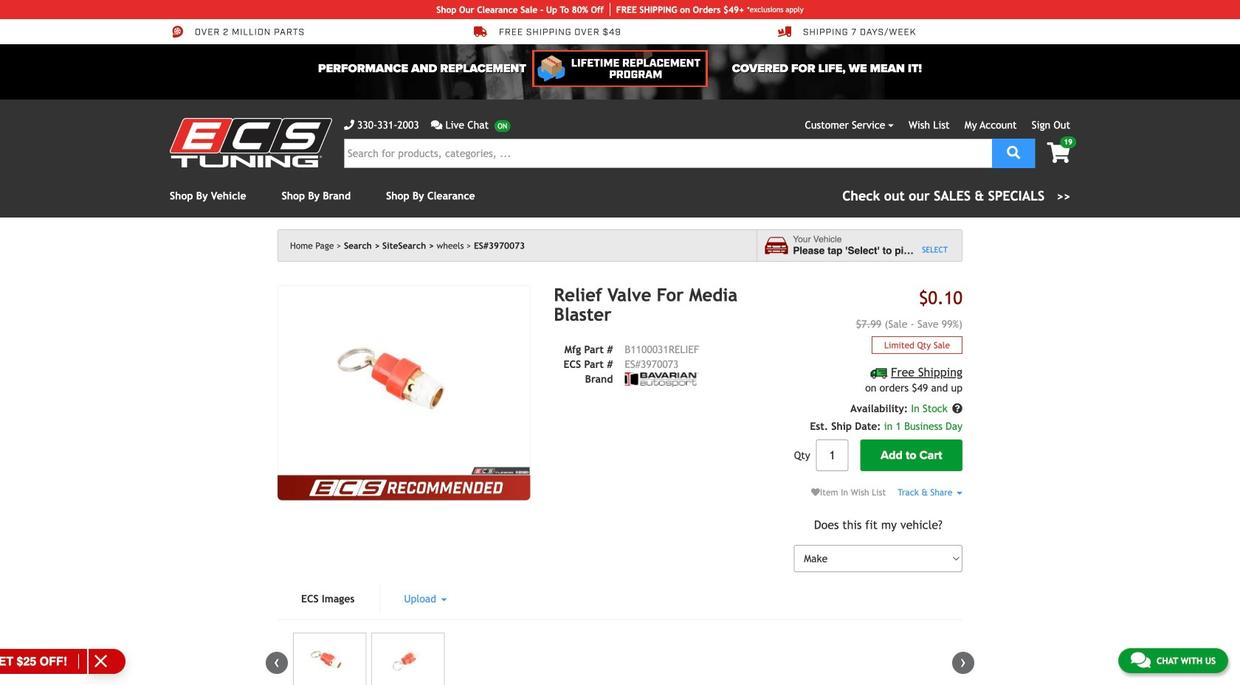 Task type: vqa. For each thing, say whether or not it's contained in the screenshot.
A4
no



Task type: locate. For each thing, give the bounding box(es) containing it.
1 horizontal spatial comments image
[[1131, 652, 1151, 670]]

None text field
[[816, 440, 849, 472]]

search image
[[1007, 146, 1021, 160]]

Search text field
[[344, 139, 993, 168]]

lifetime replacement program banner image
[[532, 50, 708, 87]]

comments image
[[431, 120, 443, 130], [1131, 652, 1151, 670]]

bav auto tools image
[[625, 373, 699, 388]]

es#3970073 - b1100031relief - relief valve for media blaster - bav auto tools - audi bmw volkswagen mercedes benz mini porsche image
[[278, 286, 530, 476], [293, 634, 366, 686], [371, 634, 445, 686]]

question circle image
[[953, 404, 963, 414]]

shopping cart image
[[1047, 143, 1071, 163]]

0 vertical spatial comments image
[[431, 120, 443, 130]]

1 vertical spatial comments image
[[1131, 652, 1151, 670]]

0 horizontal spatial comments image
[[431, 120, 443, 130]]



Task type: describe. For each thing, give the bounding box(es) containing it.
heart image
[[811, 489, 820, 497]]

ecs tuning recommends this product. image
[[278, 476, 530, 501]]

free shipping image
[[871, 369, 888, 379]]

phone image
[[344, 120, 354, 130]]

ecs tuning image
[[170, 118, 332, 168]]



